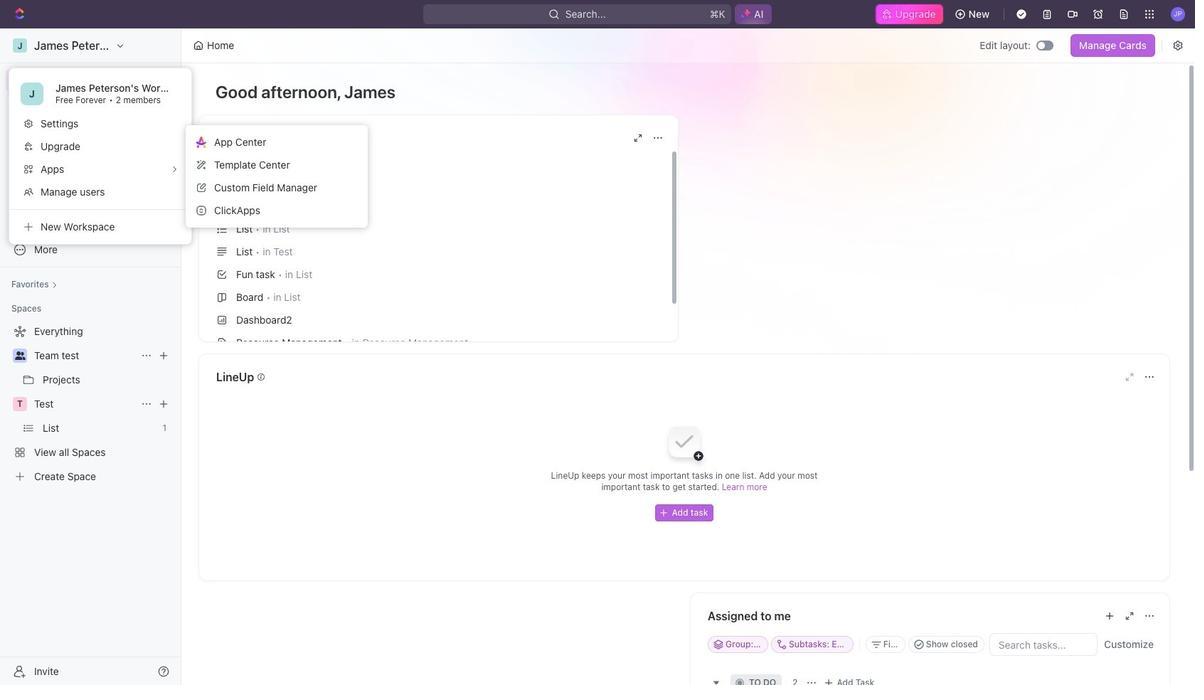 Task type: describe. For each thing, give the bounding box(es) containing it.
1 vertical spatial james peterson's workspace, , element
[[21, 83, 43, 105]]

user group image
[[216, 156, 228, 165]]

Search tasks... text field
[[991, 634, 1098, 656]]



Task type: locate. For each thing, give the bounding box(es) containing it.
james peterson's workspace, , element
[[13, 38, 27, 53], [21, 83, 43, 105]]

tree
[[6, 320, 175, 488]]

test, , element
[[13, 397, 27, 411]]

sidebar navigation
[[0, 28, 181, 685]]

tree inside sidebar navigation
[[6, 320, 175, 488]]

user group image
[[15, 352, 25, 360]]

0 vertical spatial james peterson's workspace, , element
[[13, 38, 27, 53]]



Task type: vqa. For each thing, say whether or not it's contained in the screenshot.
rightmost 1
no



